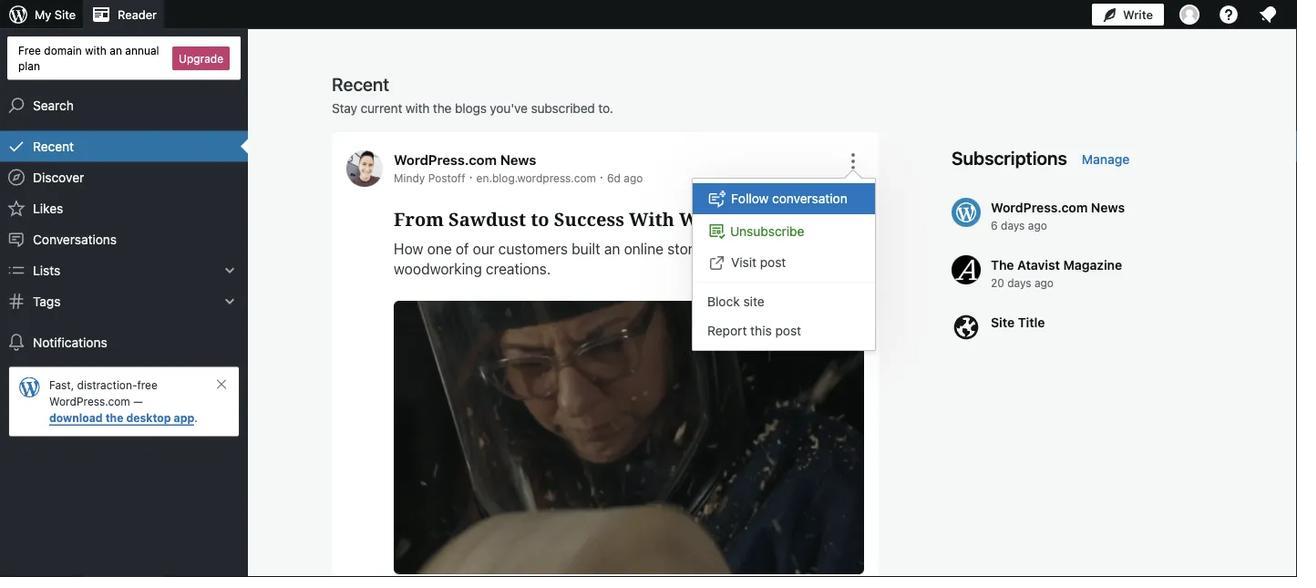 Task type: describe. For each thing, give the bounding box(es) containing it.
site inside from sawdust to success with wordpress.com "main content"
[[991, 315, 1015, 330]]

mindy postoff image
[[347, 150, 383, 187]]

the
[[991, 257, 1015, 272]]

wordpress.com inside fast, distraction-free wordpress.com — download the desktop app .
[[49, 395, 130, 408]]

sawdust
[[449, 207, 526, 232]]

likes
[[33, 201, 63, 216]]

postoff
[[428, 171, 466, 184]]

mindy postoff link
[[394, 171, 466, 184]]

report this post button
[[693, 316, 875, 346]]

write link
[[1092, 0, 1165, 29]]

our
[[473, 240, 495, 258]]

my profile image
[[1180, 5, 1200, 25]]

magazine
[[1064, 257, 1123, 272]]

lists
[[33, 263, 60, 278]]

report this post
[[708, 323, 802, 338]]

discover
[[33, 170, 84, 185]]

6d ago link
[[607, 171, 643, 184]]

recent link
[[0, 131, 248, 162]]

recent stay current with the blogs you've subscribed to.
[[332, 73, 614, 116]]

title
[[1018, 315, 1046, 330]]

app
[[174, 412, 194, 425]]

write
[[1123, 8, 1154, 21]]

current
[[361, 101, 402, 116]]

visit post button
[[693, 247, 875, 278]]

this
[[751, 323, 772, 338]]

manage
[[1082, 152, 1130, 167]]

atavist
[[1018, 257, 1061, 272]]

wordpress.com news link
[[394, 152, 537, 168]]

wordpress.com inside wordpress.com news mindy postoff · en.blog.wordpress.com · 6d ago
[[394, 152, 497, 168]]

one
[[427, 240, 452, 258]]

reader
[[118, 8, 157, 21]]

en.blog.wordpress.com link
[[477, 171, 596, 184]]

6
[[991, 219, 998, 232]]

recent for recent
[[33, 139, 74, 154]]

fast,
[[49, 379, 74, 392]]

site title
[[991, 315, 1046, 330]]

follow
[[731, 191, 769, 206]]

—
[[133, 395, 143, 408]]

from sawdust to success with wordpress.com main content
[[332, 72, 1215, 577]]

mindy
[[394, 171, 425, 184]]

you've
[[490, 101, 528, 116]]

block
[[708, 294, 740, 309]]

search link
[[0, 90, 248, 121]]

fast, distraction-free wordpress.com — download the desktop app .
[[49, 379, 198, 425]]

conversations link
[[0, 224, 248, 255]]

store
[[668, 240, 701, 258]]

toggle menu image
[[843, 150, 865, 172]]

0 vertical spatial site
[[55, 8, 76, 21]]

site title link
[[952, 313, 1198, 344]]

distraction-
[[77, 379, 137, 392]]

en.blog.wordpress.com
[[477, 171, 596, 184]]

site
[[744, 294, 765, 309]]

post inside "button"
[[760, 254, 786, 269]]

unsubscribe button
[[693, 214, 875, 247]]

desktop
[[126, 412, 171, 425]]

reader link
[[83, 0, 164, 29]]

block site button
[[693, 286, 875, 316]]

tags link
[[0, 286, 248, 317]]

dismiss image
[[214, 377, 229, 392]]

the inside recent stay current with the blogs you've subscribed to.
[[433, 101, 452, 116]]

with
[[629, 207, 675, 232]]

help image
[[1218, 4, 1240, 26]]

free
[[137, 379, 158, 392]]

upgrade
[[179, 52, 223, 65]]

ago inside wordpress.com news 6 days ago
[[1028, 219, 1048, 232]]

plan
[[18, 59, 40, 72]]

the inside fast, distraction-free wordpress.com — download the desktop app .
[[105, 412, 123, 425]]

search
[[33, 98, 74, 113]]

notifications
[[33, 335, 107, 350]]

menu inside tooltip
[[693, 179, 875, 350]]

discover link
[[0, 162, 248, 193]]

my site link
[[0, 0, 83, 29]]

unsubscribe
[[730, 223, 805, 238]]

keyboard_arrow_down image
[[221, 292, 239, 311]]

blogs
[[455, 101, 487, 116]]

success
[[554, 207, 625, 232]]

her
[[727, 240, 749, 258]]



Task type: locate. For each thing, give the bounding box(es) containing it.
days
[[1001, 219, 1025, 232], [1008, 276, 1032, 289]]

0 vertical spatial an
[[110, 44, 122, 57]]

1 horizontal spatial recent
[[332, 73, 390, 94]]

built
[[572, 240, 601, 258]]

visit post
[[731, 254, 786, 269]]

1 horizontal spatial with
[[406, 101, 430, 116]]

with right current
[[406, 101, 430, 116]]

wordpress.com down follow
[[680, 207, 824, 232]]

my site
[[35, 8, 76, 21]]

ago up atavist
[[1028, 219, 1048, 232]]

wordpress.com
[[394, 152, 497, 168], [991, 200, 1088, 215], [680, 207, 824, 232], [49, 395, 130, 408]]

recent up discover
[[33, 139, 74, 154]]

stay
[[332, 101, 357, 116]]

news up en.blog.wordpress.com
[[500, 152, 537, 168]]

wordpress.com news 6 days ago
[[991, 200, 1125, 232]]

days right 6
[[1001, 219, 1025, 232]]

news for ·
[[500, 152, 537, 168]]

recent inside recent stay current with the blogs you've subscribed to.
[[332, 73, 390, 94]]

from sawdust to success with wordpress.com link
[[394, 206, 865, 233]]

free domain with an annual plan
[[18, 44, 159, 72]]

ago inside wordpress.com news mindy postoff · en.blog.wordpress.com · 6d ago
[[624, 171, 643, 184]]

news
[[500, 152, 537, 168], [1092, 200, 1125, 215]]

notifications link
[[0, 327, 248, 358]]

domain
[[44, 44, 82, 57]]

block site
[[708, 294, 765, 309]]

an right built
[[605, 240, 621, 258]]

tags
[[33, 294, 61, 309]]

my
[[35, 8, 51, 21]]

post inside button
[[776, 323, 802, 338]]

1 vertical spatial news
[[1092, 200, 1125, 215]]

1 vertical spatial the
[[105, 412, 123, 425]]

wordpress.com up download
[[49, 395, 130, 408]]

0 horizontal spatial recent
[[33, 139, 74, 154]]

news inside wordpress.com news mindy postoff · en.blog.wordpress.com · 6d ago
[[500, 152, 537, 168]]

1 horizontal spatial ·
[[600, 169, 604, 184]]

keyboard_arrow_down image
[[221, 261, 239, 280]]

site left title
[[991, 315, 1015, 330]]

with
[[85, 44, 107, 57], [406, 101, 430, 116]]

menu
[[693, 179, 875, 350]]

for
[[705, 240, 723, 258]]

0 horizontal spatial news
[[500, 152, 537, 168]]

0 vertical spatial news
[[500, 152, 537, 168]]

an left annual
[[110, 44, 122, 57]]

wordpress.com up postoff
[[394, 152, 497, 168]]

1 vertical spatial recent
[[33, 139, 74, 154]]

tooltip containing follow conversation
[[683, 169, 876, 351]]

with inside recent stay current with the blogs you've subscribed to.
[[406, 101, 430, 116]]

with right domain
[[85, 44, 107, 57]]

0 vertical spatial days
[[1001, 219, 1025, 232]]

free
[[18, 44, 41, 57]]

1 vertical spatial days
[[1008, 276, 1032, 289]]

wordpress.com inside from sawdust to success with wordpress.com how one of our customers built an online store for her woodworking creations.
[[680, 207, 824, 232]]

manage your notifications image
[[1258, 4, 1279, 26]]

of
[[456, 240, 469, 258]]

1 horizontal spatial the
[[433, 101, 452, 116]]

site
[[55, 8, 76, 21], [991, 315, 1015, 330]]

download
[[49, 412, 103, 425]]

news inside wordpress.com news 6 days ago
[[1092, 200, 1125, 215]]

report
[[708, 323, 747, 338]]

the atavist magazine 20 days ago
[[991, 257, 1123, 289]]

ago
[[624, 171, 643, 184], [1028, 219, 1048, 232], [1035, 276, 1054, 289]]

2 · from the left
[[600, 169, 604, 184]]

0 horizontal spatial site
[[55, 8, 76, 21]]

conversation
[[773, 191, 848, 206]]

follow conversation
[[731, 191, 848, 206]]

upgrade button
[[172, 46, 230, 70]]

· left 6d
[[600, 169, 604, 184]]

ago inside the atavist magazine 20 days ago
[[1035, 276, 1054, 289]]

days inside the atavist magazine 20 days ago
[[1008, 276, 1032, 289]]

recent
[[332, 73, 390, 94], [33, 139, 74, 154]]

the
[[433, 101, 452, 116], [105, 412, 123, 425]]

wordpress.com inside wordpress.com news 6 days ago
[[991, 200, 1088, 215]]

wordpress.com news mindy postoff · en.blog.wordpress.com · 6d ago
[[394, 152, 643, 184]]

visit
[[731, 254, 757, 269]]

menu containing follow conversation
[[693, 179, 875, 350]]

·
[[469, 169, 473, 184], [600, 169, 604, 184]]

lists link
[[0, 255, 248, 286]]

1 · from the left
[[469, 169, 473, 184]]

site right 'my'
[[55, 8, 76, 21]]

woodworking creations.
[[394, 260, 551, 278]]

with inside free domain with an annual plan
[[85, 44, 107, 57]]

· down wordpress.com news link
[[469, 169, 473, 184]]

online
[[624, 240, 664, 258]]

news down 'manage' link
[[1092, 200, 1125, 215]]

1 vertical spatial ago
[[1028, 219, 1048, 232]]

wordpress.com up 6
[[991, 200, 1088, 215]]

conversations
[[33, 232, 117, 247]]

subscriptions
[[952, 147, 1068, 168]]

follow conversation button
[[693, 183, 875, 214]]

manage link
[[1082, 150, 1130, 169]]

1 vertical spatial an
[[605, 240, 621, 258]]

20
[[991, 276, 1005, 289]]

annual
[[125, 44, 159, 57]]

the left blogs
[[433, 101, 452, 116]]

0 horizontal spatial an
[[110, 44, 122, 57]]

2 vertical spatial ago
[[1035, 276, 1054, 289]]

0 horizontal spatial the
[[105, 412, 123, 425]]

from
[[394, 207, 444, 232]]

post right visit
[[760, 254, 786, 269]]

0 vertical spatial the
[[433, 101, 452, 116]]

subscribed to.
[[531, 101, 614, 116]]

1 horizontal spatial news
[[1092, 200, 1125, 215]]

tooltip
[[683, 169, 876, 351]]

how
[[394, 240, 424, 258]]

1 vertical spatial with
[[406, 101, 430, 116]]

0 horizontal spatial with
[[85, 44, 107, 57]]

ago down atavist
[[1035, 276, 1054, 289]]

1 horizontal spatial an
[[605, 240, 621, 258]]

an inside from sawdust to success with wordpress.com how one of our customers built an online store for her woodworking creations.
[[605, 240, 621, 258]]

.
[[194, 412, 198, 425]]

customers
[[499, 240, 568, 258]]

0 vertical spatial with
[[85, 44, 107, 57]]

1 vertical spatial post
[[776, 323, 802, 338]]

post
[[760, 254, 786, 269], [776, 323, 802, 338]]

recent up the stay
[[332, 73, 390, 94]]

0 vertical spatial recent
[[332, 73, 390, 94]]

from sawdust to success with wordpress.com how one of our customers built an online store for her woodworking creations.
[[394, 207, 824, 278]]

ago right 6d
[[624, 171, 643, 184]]

the down distraction-
[[105, 412, 123, 425]]

0 horizontal spatial ·
[[469, 169, 473, 184]]

1 horizontal spatial site
[[991, 315, 1015, 330]]

days right 20
[[1008, 276, 1032, 289]]

6d
[[607, 171, 621, 184]]

days inside wordpress.com news 6 days ago
[[1001, 219, 1025, 232]]

0 vertical spatial post
[[760, 254, 786, 269]]

to
[[531, 207, 550, 232]]

recent for recent stay current with the blogs you've subscribed to.
[[332, 73, 390, 94]]

an inside free domain with an annual plan
[[110, 44, 122, 57]]

news for ago
[[1092, 200, 1125, 215]]

post right this
[[776, 323, 802, 338]]

likes link
[[0, 193, 248, 224]]

an
[[110, 44, 122, 57], [605, 240, 621, 258]]

0 vertical spatial ago
[[624, 171, 643, 184]]

1 vertical spatial site
[[991, 315, 1015, 330]]



Task type: vqa. For each thing, say whether or not it's contained in the screenshot.
Open Search image
no



